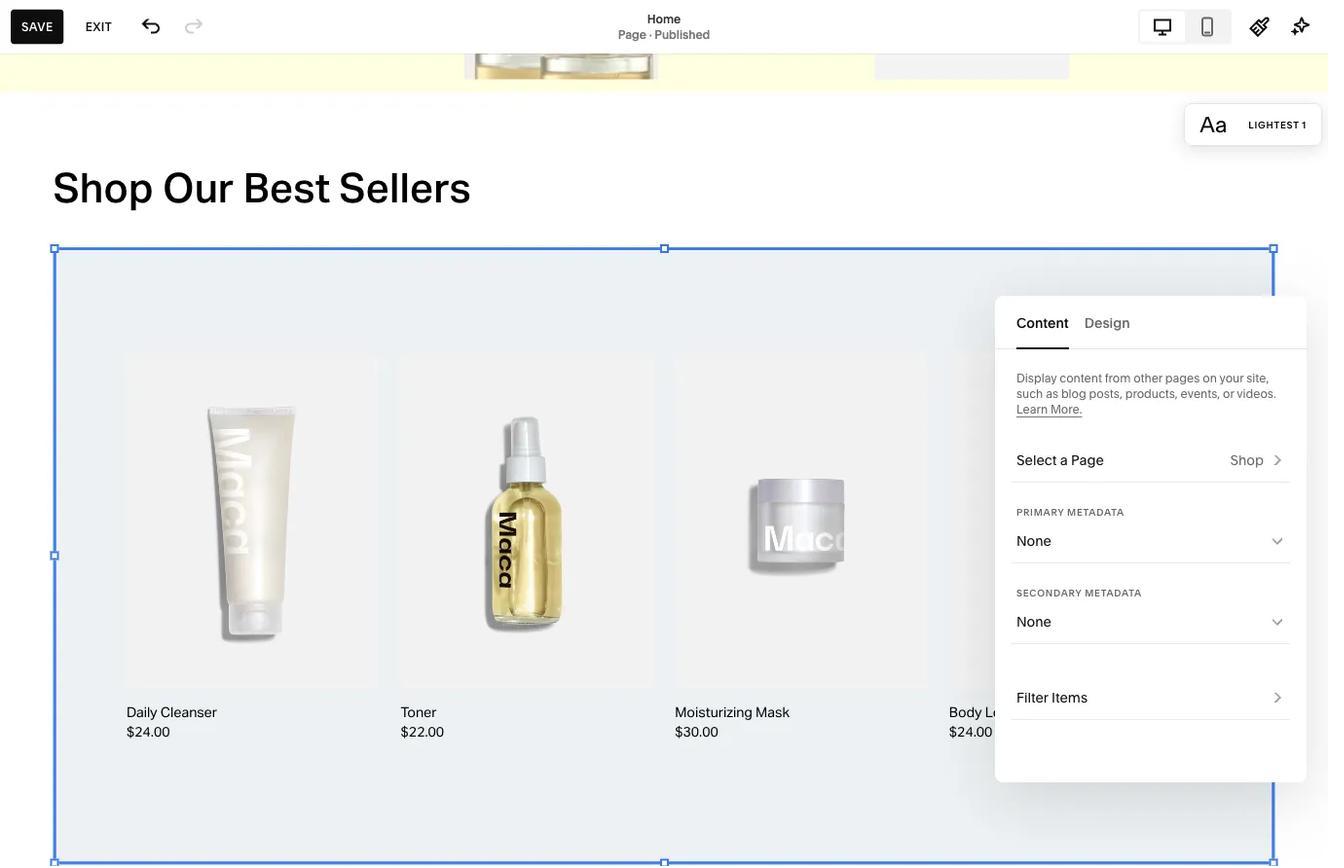 Task type: describe. For each thing, give the bounding box(es) containing it.
none button
[[1006, 519, 1296, 564]]

videos.
[[1237, 387, 1276, 401]]

or
[[1223, 387, 1234, 401]]

secondary
[[1016, 587, 1082, 599]]

items
[[1052, 690, 1088, 706]]

analytics link
[[32, 258, 216, 281]]

such
[[1016, 387, 1043, 401]]

analytics
[[32, 259, 101, 278]]

acuity
[[32, 294, 79, 313]]

rubyanndersson@gmail.com
[[77, 743, 235, 757]]

none for none dropdown button
[[1016, 533, 1052, 550]]

a
[[1060, 452, 1068, 469]]

ruby
[[77, 728, 105, 742]]

primary
[[1016, 506, 1064, 518]]

exit
[[85, 19, 112, 34]]

help
[[32, 664, 67, 683]]

primary metadata
[[1016, 506, 1124, 518]]

metadata for secondary metadata
[[1085, 587, 1142, 599]]

anderson
[[108, 728, 163, 742]]

acuity scheduling link
[[32, 293, 216, 315]]

selling
[[32, 155, 82, 174]]

asset library
[[32, 595, 130, 614]]

display
[[1016, 371, 1057, 386]]

save button
[[11, 9, 64, 44]]

home
[[647, 12, 681, 26]]

help link
[[32, 663, 67, 684]]

content button
[[1016, 296, 1069, 350]]

learn more. link
[[1016, 403, 1082, 418]]

from
[[1105, 371, 1131, 386]]

products,
[[1125, 387, 1178, 401]]

ra
[[39, 735, 56, 749]]

blog
[[1061, 387, 1086, 401]]

save
[[21, 19, 53, 34]]

display content from other pages on your site, such as blog posts, products, events, or videos. learn more.
[[1016, 371, 1276, 417]]

none for none popup button
[[1016, 614, 1052, 630]]

none button
[[1006, 600, 1296, 645]]

select
[[1016, 452, 1057, 469]]

·
[[649, 27, 652, 41]]

0 vertical spatial tab list
[[1140, 11, 1230, 42]]

home page · published
[[618, 12, 710, 41]]



Task type: vqa. For each thing, say whether or not it's contained in the screenshot.
bottommost the Chevron Small Down Light icon
yes



Task type: locate. For each thing, give the bounding box(es) containing it.
library
[[78, 595, 130, 614]]

select a page
[[1016, 452, 1104, 469]]

tab list containing content
[[1016, 296, 1285, 350]]

ruby anderson rubyanndersson@gmail.com
[[77, 728, 235, 757]]

1 vertical spatial tab list
[[1016, 296, 1285, 350]]

1 vertical spatial page
[[1071, 452, 1104, 469]]

shop
[[1230, 452, 1264, 469]]

learn
[[1016, 403, 1048, 417]]

chevron small down light icon image inside none popup button
[[1270, 614, 1285, 630]]

2 chevron small down light icon image from the top
[[1270, 614, 1285, 630]]

content
[[1060, 371, 1102, 386]]

pages
[[1165, 371, 1200, 386]]

design button
[[1084, 296, 1130, 350]]

events,
[[1181, 387, 1220, 401]]

selling link
[[32, 154, 216, 177]]

contacts link
[[32, 223, 216, 246]]

as
[[1046, 387, 1058, 401]]

1 vertical spatial chevron small down light icon image
[[1270, 614, 1285, 630]]

posts,
[[1089, 387, 1122, 401]]

2 none from the top
[[1016, 614, 1052, 630]]

0 vertical spatial chevron small down light icon image
[[1270, 534, 1285, 549]]

none down secondary
[[1016, 614, 1052, 630]]

exit button
[[75, 9, 123, 44]]

contacts
[[32, 224, 99, 243]]

content
[[1016, 314, 1069, 331]]

acuity scheduling
[[32, 294, 167, 313]]

filter
[[1016, 690, 1048, 706]]

on
[[1203, 371, 1217, 386]]

page right a
[[1071, 452, 1104, 469]]

1 vertical spatial metadata
[[1085, 587, 1142, 599]]

settings link
[[32, 628, 216, 651]]

scheduling
[[83, 294, 167, 313]]

0 vertical spatial metadata
[[1067, 506, 1124, 518]]

other
[[1134, 371, 1163, 386]]

1 vertical spatial none
[[1016, 614, 1052, 630]]

published
[[655, 27, 710, 41]]

more.
[[1051, 403, 1082, 417]]

asset library link
[[32, 594, 216, 617]]

0 vertical spatial page
[[618, 27, 646, 41]]

metadata
[[1067, 506, 1124, 518], [1085, 587, 1142, 599]]

none inside dropdown button
[[1016, 533, 1052, 550]]

metadata up none popup button
[[1085, 587, 1142, 599]]

metadata for primary metadata
[[1067, 506, 1124, 518]]

your
[[1219, 371, 1244, 386]]

site,
[[1247, 371, 1269, 386]]

page
[[618, 27, 646, 41], [1071, 452, 1104, 469]]

1 none from the top
[[1016, 533, 1052, 550]]

chevron small down light icon image for none dropdown button
[[1270, 534, 1285, 549]]

chevron small down light icon image for none popup button
[[1270, 614, 1285, 630]]

none down the 'primary'
[[1016, 533, 1052, 550]]

0 horizontal spatial page
[[618, 27, 646, 41]]

none
[[1016, 533, 1052, 550], [1016, 614, 1052, 630]]

settings
[[32, 629, 93, 648]]

metadata right the 'primary'
[[1067, 506, 1124, 518]]

chevron small down light icon image
[[1270, 534, 1285, 549], [1270, 614, 1285, 630]]

1 horizontal spatial page
[[1071, 452, 1104, 469]]

page left · at the left top of page
[[618, 27, 646, 41]]

chevron small down light icon image inside none dropdown button
[[1270, 534, 1285, 549]]

page inside home page · published
[[618, 27, 646, 41]]

none inside popup button
[[1016, 614, 1052, 630]]

filter items
[[1016, 690, 1088, 706]]

marketing link
[[32, 189, 216, 212]]

asset
[[32, 595, 74, 614]]

design
[[1084, 314, 1130, 331]]

tab list
[[1140, 11, 1230, 42], [1016, 296, 1285, 350]]

marketing
[[32, 190, 108, 209]]

secondary metadata
[[1016, 587, 1142, 599]]

1 chevron small down light icon image from the top
[[1270, 534, 1285, 549]]

0 vertical spatial none
[[1016, 533, 1052, 550]]



